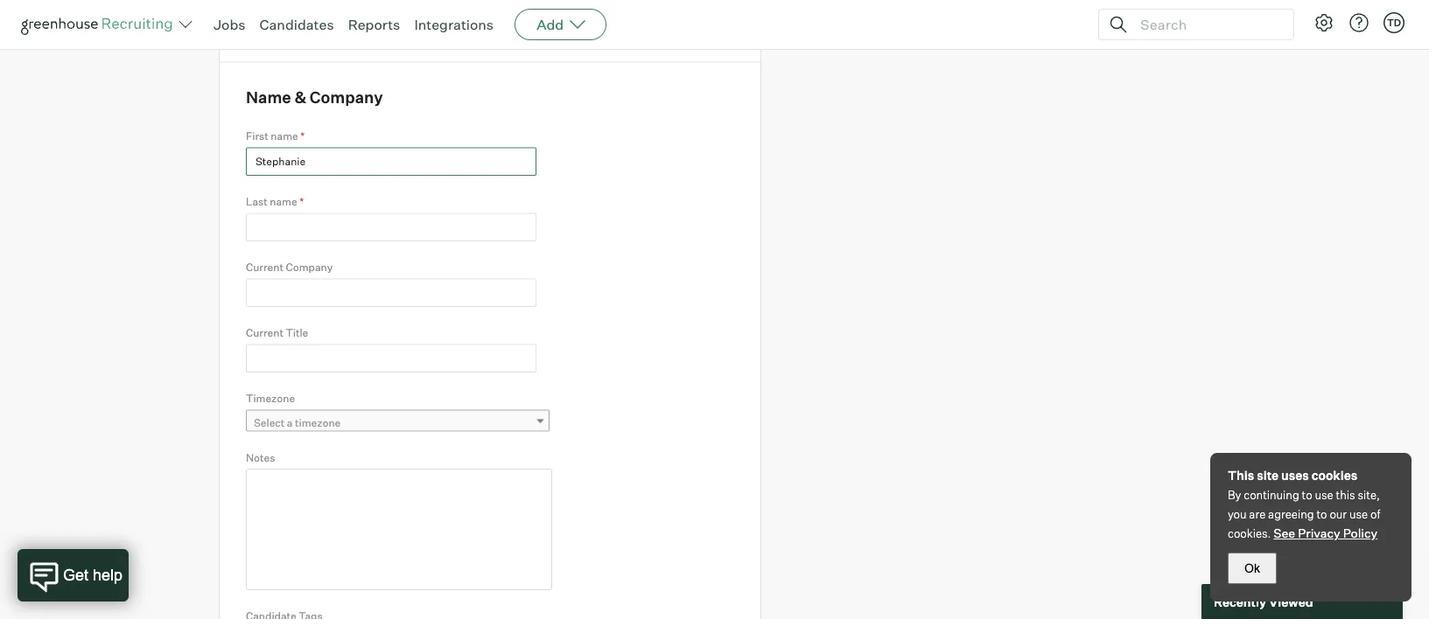 Task type: vqa. For each thing, say whether or not it's contained in the screenshot.
'text box'
yes



Task type: locate. For each thing, give the bounding box(es) containing it.
continuing
[[1244, 489, 1300, 503]]

recently viewed
[[1214, 595, 1314, 610]]

0 vertical spatial to
[[1302, 489, 1313, 503]]

configure image
[[1314, 12, 1335, 33]]

0 vertical spatial use
[[1315, 489, 1334, 503]]

1 horizontal spatial to
[[1317, 508, 1328, 522]]

select a timezone
[[254, 417, 341, 430]]

add button
[[515, 9, 607, 40]]

0 horizontal spatial use
[[1315, 489, 1334, 503]]

first
[[246, 130, 269, 143]]

current down last
[[246, 261, 284, 274]]

None text field
[[246, 279, 537, 307]]

1 vertical spatial company
[[286, 261, 333, 274]]

0 vertical spatial company
[[310, 88, 383, 107]]

agreeing
[[1269, 508, 1315, 522]]

0 horizontal spatial to
[[1302, 489, 1313, 503]]

use
[[1315, 489, 1334, 503], [1350, 508, 1369, 522]]

see privacy policy
[[1274, 526, 1378, 541]]

to
[[1302, 489, 1313, 503], [1317, 508, 1328, 522]]

last name *
[[246, 195, 304, 208]]

select
[[254, 417, 285, 430]]

of
[[1371, 508, 1381, 522]]

Search text field
[[1136, 12, 1278, 37]]

current
[[246, 261, 284, 274], [246, 326, 284, 340]]

name
[[271, 130, 298, 143], [270, 195, 297, 208]]

to down the uses
[[1302, 489, 1313, 503]]

1 vertical spatial name
[[270, 195, 297, 208]]

* right last
[[300, 195, 304, 208]]

uses
[[1282, 468, 1310, 484]]

* down &
[[301, 130, 305, 143]]

privacy
[[1298, 526, 1341, 541]]

site,
[[1358, 489, 1381, 503]]

1 vertical spatial to
[[1317, 508, 1328, 522]]

current left title
[[246, 326, 284, 340]]

timezone
[[246, 392, 295, 405]]

td
[[1388, 17, 1402, 28]]

2 current from the top
[[246, 326, 284, 340]]

notes
[[246, 451, 275, 464]]

use left the "of"
[[1350, 508, 1369, 522]]

application
[[254, 12, 310, 25]]

integrations
[[414, 16, 494, 33]]

use left this
[[1315, 489, 1334, 503]]

viewed
[[1269, 595, 1314, 610]]

*
[[301, 130, 305, 143], [300, 195, 304, 208]]

name right last
[[270, 195, 297, 208]]

are
[[1250, 508, 1266, 522]]

cookies.
[[1228, 527, 1272, 541]]

recently
[[1214, 595, 1267, 610]]

1 current from the top
[[246, 261, 284, 274]]

td button
[[1384, 12, 1405, 33]]

candidates link
[[260, 16, 334, 33]]

1 vertical spatial *
[[300, 195, 304, 208]]

integrations link
[[414, 16, 494, 33]]

see privacy policy link
[[1274, 526, 1378, 541]]

company
[[310, 88, 383, 107], [286, 261, 333, 274]]

company up title
[[286, 261, 333, 274]]

None text field
[[246, 148, 537, 176], [246, 213, 537, 242], [246, 344, 537, 373], [246, 148, 537, 176], [246, 213, 537, 242], [246, 344, 537, 373]]

1 horizontal spatial use
[[1350, 508, 1369, 522]]

0 vertical spatial current
[[246, 261, 284, 274]]

1 vertical spatial use
[[1350, 508, 1369, 522]]

name right first
[[271, 130, 298, 143]]

to left our
[[1317, 508, 1328, 522]]

0 vertical spatial *
[[301, 130, 305, 143]]

first name *
[[246, 130, 305, 143]]

1 vertical spatial current
[[246, 326, 284, 340]]

by continuing to use this site, you are agreeing to our use of cookies.
[[1228, 489, 1381, 541]]

company right &
[[310, 88, 383, 107]]

reports
[[348, 16, 400, 33]]

0 vertical spatial name
[[271, 130, 298, 143]]

&
[[295, 88, 306, 107]]



Task type: describe. For each thing, give the bounding box(es) containing it.
last
[[246, 195, 268, 208]]

site
[[1257, 468, 1279, 484]]

add
[[537, 16, 564, 33]]

current company
[[246, 261, 333, 274]]

ok
[[1245, 562, 1261, 576]]

review
[[313, 12, 348, 25]]

a
[[287, 417, 293, 430]]

policy
[[1344, 526, 1378, 541]]

candidates
[[260, 16, 334, 33]]

* for first name *
[[301, 130, 305, 143]]

td button
[[1381, 9, 1409, 37]]

see
[[1274, 526, 1296, 541]]

Notes text field
[[246, 469, 552, 591]]

application review link
[[246, 5, 482, 30]]

title
[[286, 326, 308, 340]]

current for current title
[[246, 326, 284, 340]]

name
[[246, 88, 291, 107]]

you
[[1228, 508, 1247, 522]]

name for last
[[270, 195, 297, 208]]

reports link
[[348, 16, 400, 33]]

name & company
[[246, 88, 383, 107]]

this
[[1228, 468, 1255, 484]]

this site uses cookies
[[1228, 468, 1358, 484]]

greenhouse recruiting image
[[21, 14, 179, 35]]

ok button
[[1228, 553, 1277, 585]]

our
[[1330, 508, 1347, 522]]

current for current company
[[246, 261, 284, 274]]

* for last name *
[[300, 195, 304, 208]]

select a timezone link
[[246, 410, 550, 435]]

this
[[1337, 489, 1356, 503]]

by
[[1228, 489, 1242, 503]]

application review
[[254, 12, 348, 25]]

name for first
[[271, 130, 298, 143]]

cookies
[[1312, 468, 1358, 484]]

jobs link
[[214, 16, 246, 33]]

timezone
[[295, 417, 341, 430]]

current title
[[246, 326, 308, 340]]

jobs
[[214, 16, 246, 33]]



